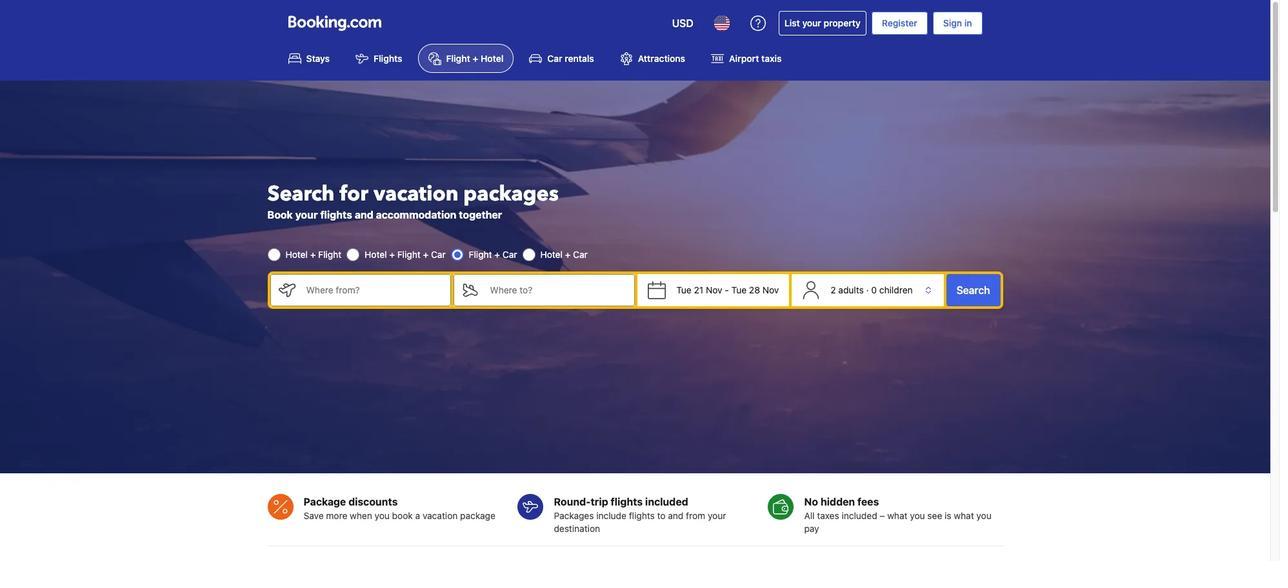 Task type: describe. For each thing, give the bounding box(es) containing it.
usd button
[[665, 8, 702, 39]]

you inside package discounts save more when you book a vacation package
[[375, 511, 390, 522]]

accommodation
[[376, 209, 457, 221]]

book
[[268, 209, 293, 221]]

see
[[928, 511, 943, 522]]

package discounts save more when you book a vacation package
[[304, 497, 496, 522]]

hotel + flight
[[286, 249, 342, 260]]

0
[[872, 285, 877, 296]]

+ for hotel + flight + car
[[390, 249, 395, 260]]

+ for hotel + car
[[565, 249, 571, 260]]

register
[[882, 17, 918, 28]]

+ for hotel + flight
[[310, 249, 316, 260]]

search for search
[[957, 285, 991, 296]]

taxes
[[818, 511, 840, 522]]

car left hotel + car
[[503, 249, 517, 260]]

in
[[965, 17, 973, 28]]

0 vertical spatial your
[[803, 17, 822, 28]]

airport
[[730, 53, 760, 64]]

include
[[597, 511, 627, 522]]

hotel for hotel + flight + car
[[365, 249, 387, 260]]

Where to? field
[[480, 274, 635, 307]]

hotel for hotel + flight
[[286, 249, 308, 260]]

vacation inside search for vacation packages book your flights and accommodation together
[[374, 180, 459, 208]]

package
[[460, 511, 496, 522]]

flights link
[[345, 44, 413, 73]]

discounts
[[349, 497, 398, 508]]

car left rentals on the top of page
[[548, 53, 563, 64]]

flights for trip
[[629, 511, 655, 522]]

+ for flight + car
[[495, 249, 500, 260]]

hotel + car
[[541, 249, 588, 260]]

list
[[785, 17, 800, 28]]

trip
[[591, 497, 609, 508]]

book
[[392, 511, 413, 522]]

attractions
[[638, 53, 686, 64]]

and inside search for vacation packages book your flights and accommodation together
[[355, 209, 374, 221]]

2 you from the left
[[911, 511, 926, 522]]

and inside round-trip flights included packages include flights to and from your destination
[[668, 511, 684, 522]]

flight + car
[[469, 249, 517, 260]]

28
[[750, 285, 761, 296]]

to
[[658, 511, 666, 522]]

2 adults · 0 children
[[831, 285, 913, 296]]

sign in
[[944, 17, 973, 28]]

save
[[304, 511, 324, 522]]

car rentals link
[[519, 44, 605, 73]]

car up the 'where to?' field
[[573, 249, 588, 260]]

1 nov from the left
[[706, 285, 723, 296]]

no
[[805, 497, 819, 508]]

flights
[[374, 53, 403, 64]]

round-
[[554, 497, 591, 508]]

pay
[[805, 524, 820, 535]]

–
[[880, 511, 885, 522]]

more
[[326, 511, 348, 522]]

-
[[725, 285, 729, 296]]

search for vacation packages book your flights and accommodation together
[[268, 180, 559, 221]]

packages
[[554, 511, 594, 522]]

property
[[824, 17, 861, 28]]

+ for flight + hotel
[[473, 53, 479, 64]]

flight + hotel link
[[418, 44, 514, 73]]



Task type: locate. For each thing, give the bounding box(es) containing it.
+ inside flight + hotel link
[[473, 53, 479, 64]]

fees
[[858, 497, 880, 508]]

your inside search for vacation packages book your flights and accommodation together
[[295, 209, 318, 221]]

together
[[459, 209, 503, 221]]

car rentals
[[548, 53, 594, 64]]

21
[[694, 285, 704, 296]]

all
[[805, 511, 815, 522]]

sign in link
[[933, 12, 983, 35]]

1 horizontal spatial nov
[[763, 285, 779, 296]]

3 you from the left
[[977, 511, 992, 522]]

your right book
[[295, 209, 318, 221]]

0 vertical spatial vacation
[[374, 180, 459, 208]]

flights
[[320, 209, 353, 221], [611, 497, 643, 508], [629, 511, 655, 522]]

register link
[[872, 12, 928, 35]]

flight
[[446, 53, 471, 64], [318, 249, 342, 260], [398, 249, 421, 260], [469, 249, 492, 260]]

round-trip flights included packages include flights to and from your destination
[[554, 497, 727, 535]]

you right is
[[977, 511, 992, 522]]

airport taxis link
[[701, 44, 792, 73]]

1 vertical spatial flights
[[611, 497, 643, 508]]

is
[[945, 511, 952, 522]]

vacation right a
[[423, 511, 458, 522]]

0 horizontal spatial you
[[375, 511, 390, 522]]

2 tue from the left
[[732, 285, 747, 296]]

and
[[355, 209, 374, 221], [668, 511, 684, 522]]

search button
[[947, 274, 1001, 307]]

from
[[686, 511, 706, 522]]

packages
[[464, 180, 559, 208]]

+
[[473, 53, 479, 64], [310, 249, 316, 260], [390, 249, 395, 260], [423, 249, 429, 260], [495, 249, 500, 260], [565, 249, 571, 260]]

0 vertical spatial included
[[646, 497, 689, 508]]

0 horizontal spatial and
[[355, 209, 374, 221]]

2 what from the left
[[954, 511, 975, 522]]

nov
[[706, 285, 723, 296], [763, 285, 779, 296]]

stays
[[306, 53, 330, 64]]

1 horizontal spatial search
[[957, 285, 991, 296]]

included up "to"
[[646, 497, 689, 508]]

vacation up accommodation
[[374, 180, 459, 208]]

flights for for
[[320, 209, 353, 221]]

a
[[416, 511, 420, 522]]

1 tue from the left
[[677, 285, 692, 296]]

1 vertical spatial search
[[957, 285, 991, 296]]

car
[[548, 53, 563, 64], [431, 249, 446, 260], [503, 249, 517, 260], [573, 249, 588, 260]]

your inside round-trip flights included packages include flights to and from your destination
[[708, 511, 727, 522]]

your right from
[[708, 511, 727, 522]]

1 horizontal spatial tue
[[732, 285, 747, 296]]

destination
[[554, 524, 601, 535]]

what
[[888, 511, 908, 522], [954, 511, 975, 522]]

included inside no hidden fees all taxes included – what you see is what you pay
[[842, 511, 878, 522]]

1 horizontal spatial included
[[842, 511, 878, 522]]

0 horizontal spatial what
[[888, 511, 908, 522]]

search inside button
[[957, 285, 991, 296]]

attractions link
[[610, 44, 696, 73]]

flights down for
[[320, 209, 353, 221]]

nov right 28
[[763, 285, 779, 296]]

car down accommodation
[[431, 249, 446, 260]]

0 vertical spatial flights
[[320, 209, 353, 221]]

0 horizontal spatial search
[[268, 180, 335, 208]]

airport taxis
[[730, 53, 782, 64]]

and right "to"
[[668, 511, 684, 522]]

what right is
[[954, 511, 975, 522]]

search inside search for vacation packages book your flights and accommodation together
[[268, 180, 335, 208]]

package
[[304, 497, 346, 508]]

vacation
[[374, 180, 459, 208], [423, 511, 458, 522]]

2
[[831, 285, 837, 296]]

hotel + flight + car
[[365, 249, 446, 260]]

search for search for vacation packages book your flights and accommodation together
[[268, 180, 335, 208]]

included down fees
[[842, 511, 878, 522]]

tue left the 21
[[677, 285, 692, 296]]

stays link
[[278, 44, 340, 73]]

list your property link
[[779, 11, 867, 36]]

tue right -
[[732, 285, 747, 296]]

1 horizontal spatial your
[[708, 511, 727, 522]]

search
[[268, 180, 335, 208], [957, 285, 991, 296]]

adults
[[839, 285, 864, 296]]

flights up include at the left
[[611, 497, 643, 508]]

1 vertical spatial and
[[668, 511, 684, 522]]

0 horizontal spatial tue
[[677, 285, 692, 296]]

0 vertical spatial and
[[355, 209, 374, 221]]

for
[[340, 180, 369, 208]]

flight + hotel
[[446, 53, 504, 64]]

vacation inside package discounts save more when you book a vacation package
[[423, 511, 458, 522]]

1 horizontal spatial you
[[911, 511, 926, 522]]

2 vertical spatial your
[[708, 511, 727, 522]]

included inside round-trip flights included packages include flights to and from your destination
[[646, 497, 689, 508]]

rentals
[[565, 53, 594, 64]]

what right – on the right
[[888, 511, 908, 522]]

2 horizontal spatial your
[[803, 17, 822, 28]]

2 horizontal spatial you
[[977, 511, 992, 522]]

nov left -
[[706, 285, 723, 296]]

your
[[803, 17, 822, 28], [295, 209, 318, 221], [708, 511, 727, 522]]

0 horizontal spatial nov
[[706, 285, 723, 296]]

1 vertical spatial your
[[295, 209, 318, 221]]

1 vertical spatial vacation
[[423, 511, 458, 522]]

tue
[[677, 285, 692, 296], [732, 285, 747, 296]]

0 horizontal spatial included
[[646, 497, 689, 508]]

hotel
[[481, 53, 504, 64], [286, 249, 308, 260], [365, 249, 387, 260], [541, 249, 563, 260]]

1 horizontal spatial what
[[954, 511, 975, 522]]

Where from? field
[[296, 274, 452, 307]]

hotel for hotel + car
[[541, 249, 563, 260]]

1 horizontal spatial and
[[668, 511, 684, 522]]

children
[[880, 285, 913, 296]]

and down for
[[355, 209, 374, 221]]

when
[[350, 511, 372, 522]]

sign
[[944, 17, 963, 28]]

1 what from the left
[[888, 511, 908, 522]]

booking.com online hotel reservations image
[[288, 15, 381, 31]]

0 horizontal spatial your
[[295, 209, 318, 221]]

your right list
[[803, 17, 822, 28]]

no hidden fees all taxes included – what you see is what you pay
[[805, 497, 992, 535]]

you left see
[[911, 511, 926, 522]]

usd
[[673, 17, 694, 29]]

0 vertical spatial search
[[268, 180, 335, 208]]

you down discounts
[[375, 511, 390, 522]]

tue 21 nov - tue 28 nov
[[677, 285, 779, 296]]

2 vertical spatial flights
[[629, 511, 655, 522]]

you
[[375, 511, 390, 522], [911, 511, 926, 522], [977, 511, 992, 522]]

taxis
[[762, 53, 782, 64]]

hidden
[[821, 497, 856, 508]]

flights inside search for vacation packages book your flights and accommodation together
[[320, 209, 353, 221]]

1 vertical spatial included
[[842, 511, 878, 522]]

flights left "to"
[[629, 511, 655, 522]]

1 you from the left
[[375, 511, 390, 522]]

2 nov from the left
[[763, 285, 779, 296]]

included
[[646, 497, 689, 508], [842, 511, 878, 522]]

list your property
[[785, 17, 861, 28]]

·
[[867, 285, 869, 296]]



Task type: vqa. For each thing, say whether or not it's contained in the screenshot.
Hotel corresponding to Hotel + Car
yes



